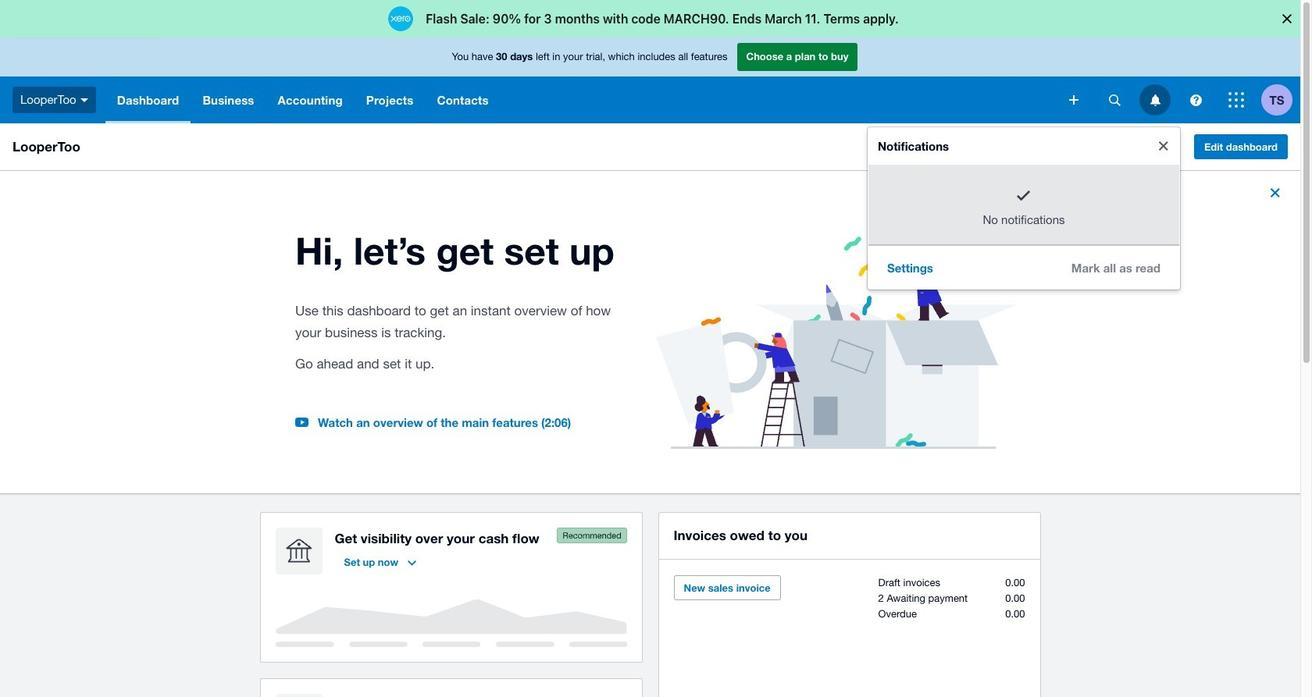 Task type: describe. For each thing, give the bounding box(es) containing it.
close image
[[1264, 181, 1289, 206]]

0 horizontal spatial svg image
[[1070, 95, 1079, 105]]

banking preview line graph image
[[275, 600, 627, 648]]

recommended icon image
[[557, 528, 627, 544]]



Task type: vqa. For each thing, say whether or not it's contained in the screenshot.
dialog
yes



Task type: locate. For each thing, give the bounding box(es) containing it.
dialog
[[0, 0, 1313, 38]]

1 horizontal spatial svg image
[[1151, 94, 1161, 106]]

svg image
[[1229, 92, 1245, 108], [1109, 94, 1121, 106], [1191, 94, 1202, 106], [80, 98, 88, 102]]

svg image
[[1151, 94, 1161, 106], [1070, 95, 1079, 105]]

group
[[868, 127, 1181, 290]]

banner
[[0, 38, 1301, 290]]

banking icon image
[[275, 528, 322, 575]]



